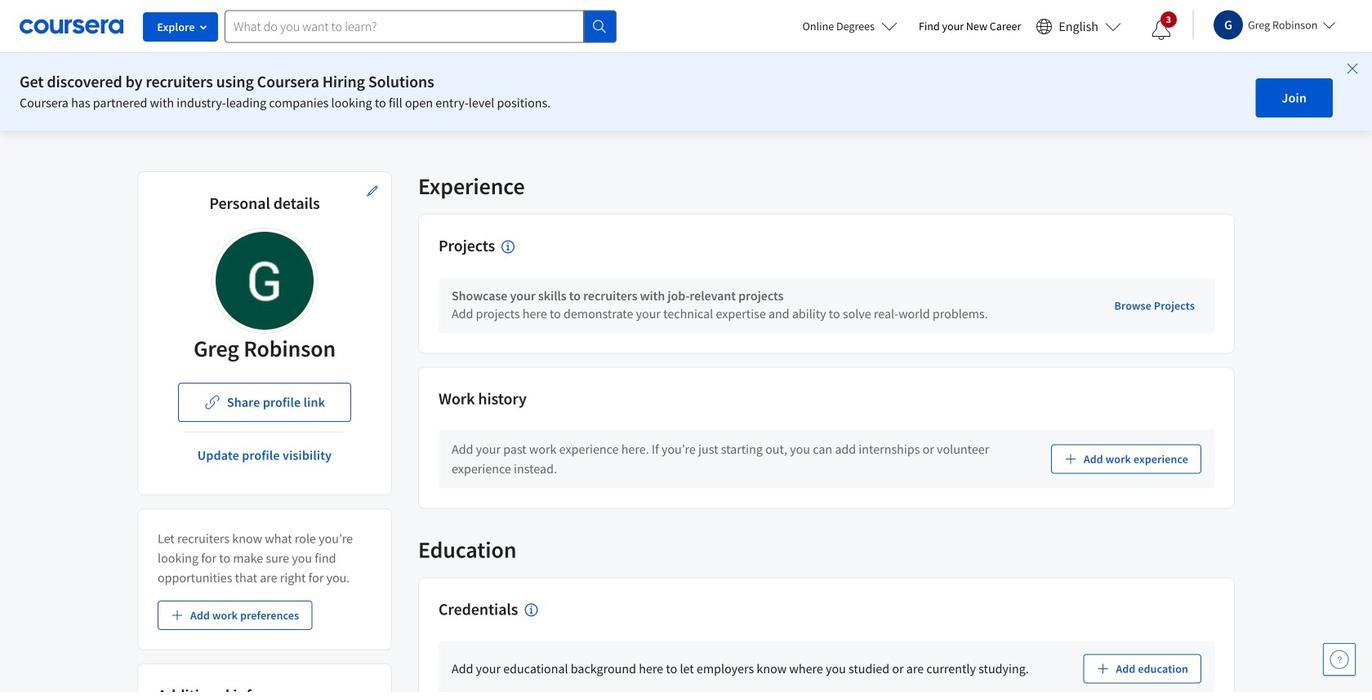 Task type: vqa. For each thing, say whether or not it's contained in the screenshot.
Profile photo
yes



Task type: locate. For each thing, give the bounding box(es) containing it.
edit personal details. image
[[366, 185, 379, 198]]

None search field
[[225, 10, 617, 43]]

coursera image
[[20, 13, 123, 39]]

profile photo image
[[216, 232, 314, 330]]

What do you want to learn? text field
[[225, 10, 584, 43]]



Task type: describe. For each thing, give the bounding box(es) containing it.
information about credentials section image
[[525, 604, 538, 617]]

help center image
[[1330, 650, 1350, 670]]

information about the projects section image
[[502, 240, 515, 254]]



